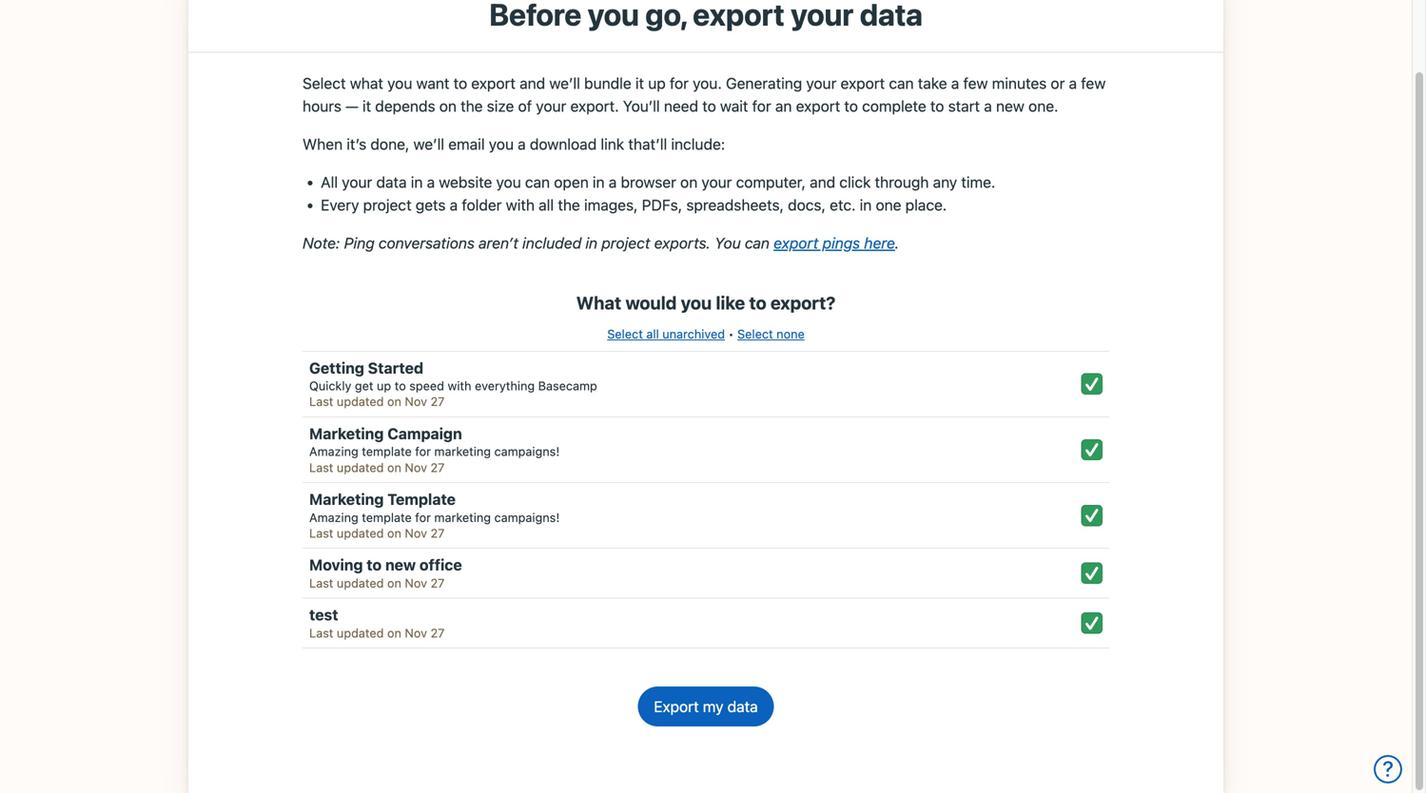 Task type: describe. For each thing, give the bounding box(es) containing it.
to inside getting started quickly get up to speed with everything basecamp last updated on nov 27
[[395, 379, 406, 393]]

up inside select what you want to export and we'll bundle it up for you. generating your export can take a few minutes or a few hours — it depends on the size of your export. you'll need to wait for an export to complete to start a new one.
[[648, 74, 666, 92]]

your right of
[[536, 97, 566, 115]]

speed
[[409, 379, 444, 393]]

generating
[[726, 74, 802, 92]]

marketing campaign amazing template for marketing campaigns! last updated on nov 27
[[309, 425, 560, 475]]

new inside select what you want to export and we'll bundle it up for you. generating your export can take a few minutes or a few hours — it depends on the size of your export. you'll need to wait for an export to complete to start a new one.
[[996, 97, 1024, 115]]

marketing for marketing template
[[309, 490, 384, 509]]

select for select all unarchived • select none
[[607, 327, 643, 341]]

open
[[554, 173, 589, 191]]

aren't
[[479, 234, 518, 252]]

click
[[839, 173, 871, 191]]

select for select what you want to export and we'll bundle it up for you. generating your export can take a few minutes or a few hours — it depends on the size of your export. you'll need to wait for an export to complete to start a new one.
[[303, 74, 346, 92]]

gets
[[416, 196, 446, 214]]

last inside moving to new office last updated on nov 27
[[309, 576, 333, 590]]

exports.
[[654, 234, 711, 252]]

select all unarchived • select none
[[607, 327, 805, 341]]

with inside getting started quickly get up to speed with everything basecamp last updated on nov 27
[[448, 379, 471, 393]]

updated inside marketing campaign amazing template for marketing campaigns! last updated on nov 27
[[337, 460, 384, 475]]

nov inside test last updated on nov 27
[[405, 626, 427, 640]]

of
[[518, 97, 532, 115]]

on inside all your data in a website you can open in a browser on your computer, and click through any time. every project gets a folder with all the images, pdfs, spreadsheets, docs, etc. in one place.
[[680, 173, 698, 191]]

a up images,
[[609, 173, 617, 191]]

campaign
[[387, 425, 462, 443]]

or
[[1051, 74, 1065, 92]]

—
[[345, 97, 358, 115]]

export pings here link
[[774, 234, 895, 252]]

here
[[864, 234, 895, 252]]

the inside all your data in a website you can open in a browser on your computer, and click through any time. every project gets a folder with all the images, pdfs, spreadsheets, docs, etc. in one place.
[[558, 196, 580, 214]]

it's
[[347, 135, 366, 153]]

your right the all
[[342, 173, 372, 191]]

like
[[716, 292, 745, 313]]

export?
[[770, 292, 835, 313]]

nov inside moving to new office last updated on nov 27
[[405, 576, 427, 590]]

when it's done, we'll email you a download link that'll include:
[[303, 135, 725, 153]]

an
[[775, 97, 792, 115]]

office
[[419, 556, 462, 574]]

on nov 27 element for started
[[387, 395, 445, 409]]

browser
[[621, 173, 676, 191]]

for up need
[[670, 74, 689, 92]]

last inside getting started quickly get up to speed with everything basecamp last updated on nov 27
[[309, 395, 333, 409]]

basecamp
[[538, 379, 597, 393]]

up inside getting started quickly get up to speed with everything basecamp last updated on nov 27
[[377, 379, 391, 393]]

folder
[[462, 196, 502, 214]]

in up images,
[[593, 173, 605, 191]]

start
[[948, 97, 980, 115]]

one.
[[1028, 97, 1058, 115]]

and inside select what you want to export and we'll bundle it up for you. generating your export can take a few minutes or a few hours — it depends on the size of your export. you'll need to wait for an export to complete to start a new one.
[[520, 74, 545, 92]]

through
[[875, 173, 929, 191]]

to left complete
[[844, 97, 858, 115]]

amazing for marketing campaign
[[309, 444, 358, 459]]

template for template
[[362, 510, 412, 525]]

spreadsheets,
[[686, 196, 784, 214]]

template
[[387, 490, 456, 509]]

nov inside marketing campaign amazing template for marketing campaigns! last updated on nov 27
[[405, 460, 427, 475]]

quickly
[[309, 379, 351, 393]]

when
[[303, 135, 343, 153]]

want
[[416, 74, 449, 92]]

amazing for marketing template
[[309, 510, 358, 525]]

everything
[[475, 379, 535, 393]]

27 inside moving to new office last updated on nov 27
[[430, 576, 445, 590]]

you inside select what you want to export and we'll bundle it up for you. generating your export can take a few minutes or a few hours — it depends on the size of your export. you'll need to wait for an export to complete to start a new one.
[[387, 74, 412, 92]]

you
[[715, 234, 741, 252]]

pdfs,
[[642, 196, 682, 214]]

data
[[376, 173, 407, 191]]

campaigns! for template
[[494, 510, 560, 525]]

include:
[[671, 135, 725, 153]]

you inside all your data in a website you can open in a browser on your computer, and click through any time. every project gets a folder with all the images, pdfs, spreadsheets, docs, etc. in one place.
[[496, 173, 521, 191]]

your up spreadsheets,
[[702, 173, 732, 191]]

1 few from the left
[[963, 74, 988, 92]]

select all unarchived button
[[607, 325, 725, 343]]

conversations
[[379, 234, 475, 252]]

etc.
[[830, 196, 856, 214]]

note:
[[303, 234, 340, 252]]

export right an
[[796, 97, 840, 115]]

1 vertical spatial we'll
[[413, 135, 444, 153]]

a right gets
[[450, 196, 458, 214]]

updated inside the marketing template amazing template for marketing campaigns! last updated on nov 27
[[337, 526, 384, 540]]

4 on nov 27 element from the top
[[387, 576, 445, 590]]

every
[[321, 196, 359, 214]]

ping
[[344, 234, 375, 252]]

depends
[[375, 97, 435, 115]]

in left one
[[860, 196, 872, 214]]

moving
[[309, 556, 363, 574]]

last inside the marketing template amazing template for marketing campaigns! last updated on nov 27
[[309, 526, 333, 540]]

template for campaign
[[362, 444, 412, 459]]

test last updated on nov 27
[[309, 606, 445, 640]]

1 vertical spatial it
[[362, 97, 371, 115]]

on inside marketing campaign amazing template for marketing campaigns! last updated on nov 27
[[387, 460, 401, 475]]

•
[[728, 327, 734, 341]]

we'll inside select what you want to export and we'll bundle it up for you. generating your export can take a few minutes or a few hours — it depends on the size of your export. you'll need to wait for an export to complete to start a new one.
[[549, 74, 580, 92]]

pings
[[822, 234, 860, 252]]

export down docs,
[[774, 234, 818, 252]]

nov inside the marketing template amazing template for marketing campaigns! last updated on nov 27
[[405, 526, 427, 540]]

started
[[368, 359, 423, 377]]

can inside select what you want to export and we'll bundle it up for you. generating your export can take a few minutes or a few hours — it depends on the size of your export. you'll need to wait for an export to complete to start a new one.
[[889, 74, 914, 92]]

what
[[350, 74, 383, 92]]

take
[[918, 74, 947, 92]]

1 horizontal spatial can
[[745, 234, 770, 252]]

select none button
[[737, 325, 805, 343]]

docs,
[[788, 196, 826, 214]]

you.
[[693, 74, 722, 92]]

nov inside getting started quickly get up to speed with everything basecamp last updated on nov 27
[[405, 395, 427, 409]]

to down you.
[[702, 97, 716, 115]]

select what you want to export and we'll bundle it up for you. generating your export can take a few minutes or a few hours — it depends on the size of your export. you'll need to wait for an export to complete to start a new one.
[[303, 74, 1106, 115]]

project inside all your data in a website you can open in a browser on your computer, and click through any time. every project gets a folder with all the images, pdfs, spreadsheets, docs, etc. in one place.
[[363, 196, 412, 214]]



Task type: locate. For each thing, give the bounding box(es) containing it.
marketing
[[434, 444, 491, 459], [434, 510, 491, 525]]

3 on nov 27 element from the top
[[387, 526, 445, 540]]

4 nov from the top
[[405, 576, 427, 590]]

27 inside the marketing template amazing template for marketing campaigns! last updated on nov 27
[[430, 526, 445, 540]]

0 vertical spatial project
[[363, 196, 412, 214]]

1 horizontal spatial we'll
[[549, 74, 580, 92]]

marketing down campaign
[[434, 444, 491, 459]]

and up docs,
[[810, 173, 835, 191]]

2 nov from the top
[[405, 460, 427, 475]]

to right want at left
[[453, 74, 467, 92]]

it up you'll
[[635, 74, 644, 92]]

0 vertical spatial can
[[889, 74, 914, 92]]

0 vertical spatial up
[[648, 74, 666, 92]]

amazing down the quickly
[[309, 444, 358, 459]]

last
[[309, 395, 333, 409], [309, 460, 333, 475], [309, 526, 333, 540], [309, 576, 333, 590], [309, 626, 333, 640]]

template down template
[[362, 510, 412, 525]]

export.
[[570, 97, 619, 115]]

0 vertical spatial with
[[506, 196, 535, 214]]

your right generating
[[806, 74, 837, 92]]

we'll up export.
[[549, 74, 580, 92]]

5 updated from the top
[[337, 626, 384, 640]]

last inside marketing campaign amazing template for marketing campaigns! last updated on nov 27
[[309, 460, 333, 475]]

done,
[[370, 135, 409, 153]]

a down of
[[518, 135, 526, 153]]

0 vertical spatial the
[[461, 97, 483, 115]]

0 horizontal spatial select
[[303, 74, 346, 92]]

up right get
[[377, 379, 391, 393]]

on inside getting started quickly get up to speed with everything basecamp last updated on nov 27
[[387, 395, 401, 409]]

nov down 'speed'
[[405, 395, 427, 409]]

campaigns! inside marketing campaign amazing template for marketing campaigns! last updated on nov 27
[[494, 444, 560, 459]]

0 horizontal spatial the
[[461, 97, 483, 115]]

with right folder
[[506, 196, 535, 214]]

4 27 from the top
[[430, 576, 445, 590]]

2 few from the left
[[1081, 74, 1106, 92]]

to
[[453, 74, 467, 92], [702, 97, 716, 115], [844, 97, 858, 115], [930, 97, 944, 115], [749, 292, 766, 313], [395, 379, 406, 393], [367, 556, 382, 574]]

updated
[[337, 395, 384, 409], [337, 460, 384, 475], [337, 526, 384, 540], [337, 576, 384, 590], [337, 626, 384, 640]]

and up of
[[520, 74, 545, 92]]

a right "take"
[[951, 74, 959, 92]]

3 27 from the top
[[430, 526, 445, 540]]

hours
[[303, 97, 341, 115]]

0 vertical spatial new
[[996, 97, 1024, 115]]

2 on nov 27 element from the top
[[387, 460, 445, 475]]

0 vertical spatial it
[[635, 74, 644, 92]]

1 marketing from the top
[[309, 425, 384, 443]]

1 horizontal spatial all
[[646, 327, 659, 341]]

with inside all your data in a website you can open in a browser on your computer, and click through any time. every project gets a folder with all the images, pdfs, spreadsheets, docs, etc. in one place.
[[506, 196, 535, 214]]

place.
[[905, 196, 947, 214]]

0 horizontal spatial up
[[377, 379, 391, 393]]

0 vertical spatial campaigns!
[[494, 444, 560, 459]]

you'll
[[623, 97, 660, 115]]

on
[[439, 97, 457, 115], [680, 173, 698, 191], [387, 395, 401, 409], [387, 460, 401, 475], [387, 526, 401, 540], [387, 576, 401, 590], [387, 626, 401, 640]]

it right —
[[362, 97, 371, 115]]

1 vertical spatial all
[[646, 327, 659, 341]]

can left open
[[525, 173, 550, 191]]

27 inside test last updated on nov 27
[[430, 626, 445, 640]]

new inside moving to new office last updated on nov 27
[[385, 556, 416, 574]]

1 vertical spatial up
[[377, 379, 391, 393]]

0 horizontal spatial project
[[363, 196, 412, 214]]

0 horizontal spatial new
[[385, 556, 416, 574]]

0 vertical spatial marketing
[[309, 425, 384, 443]]

few up start
[[963, 74, 988, 92]]

few right or
[[1081, 74, 1106, 92]]

on up "pdfs,"
[[680, 173, 698, 191]]

marketing inside marketing campaign amazing template for marketing campaigns! last updated on nov 27
[[309, 425, 384, 443]]

campaigns!
[[494, 444, 560, 459], [494, 510, 560, 525]]

1 horizontal spatial up
[[648, 74, 666, 92]]

marketing for marketing campaign
[[309, 425, 384, 443]]

marketing down template
[[434, 510, 491, 525]]

nov down moving to new office last updated on nov 27
[[405, 626, 427, 640]]

note: ping conversations aren't included in project exports. you can export pings here .
[[303, 234, 899, 252]]

select right •
[[737, 327, 773, 341]]

size
[[487, 97, 514, 115]]

0 horizontal spatial all
[[539, 196, 554, 214]]

bundle
[[584, 74, 631, 92]]

0 vertical spatial all
[[539, 196, 554, 214]]

1 27 from the top
[[430, 395, 445, 409]]

.
[[895, 234, 899, 252]]

amazing inside the marketing template amazing template for marketing campaigns! last updated on nov 27
[[309, 510, 358, 525]]

on inside the marketing template amazing template for marketing campaigns! last updated on nov 27
[[387, 526, 401, 540]]

all your data in a website you can open in a browser on your computer, and click through any time. every project gets a folder with all the images, pdfs, spreadsheets, docs, etc. in one place.
[[321, 173, 995, 214]]

new
[[996, 97, 1024, 115], [385, 556, 416, 574]]

a up gets
[[427, 173, 435, 191]]

link
[[601, 135, 624, 153]]

template inside the marketing template amazing template for marketing campaigns! last updated on nov 27
[[362, 510, 412, 525]]

we'll left email
[[413, 135, 444, 153]]

one
[[876, 196, 901, 214]]

we'll
[[549, 74, 580, 92], [413, 135, 444, 153]]

unarchived
[[662, 327, 725, 341]]

1 marketing from the top
[[434, 444, 491, 459]]

your
[[806, 74, 837, 92], [536, 97, 566, 115], [342, 173, 372, 191], [702, 173, 732, 191]]

1 horizontal spatial select
[[607, 327, 643, 341]]

the left size
[[461, 97, 483, 115]]

a
[[951, 74, 959, 92], [1069, 74, 1077, 92], [984, 97, 992, 115], [518, 135, 526, 153], [427, 173, 435, 191], [609, 173, 617, 191], [450, 196, 458, 214]]

need
[[664, 97, 698, 115]]

test
[[309, 606, 338, 624]]

all inside all your data in a website you can open in a browser on your computer, and click through any time. every project gets a folder with all the images, pdfs, spreadsheets, docs, etc. in one place.
[[539, 196, 554, 214]]

marketing
[[309, 425, 384, 443], [309, 490, 384, 509]]

time.
[[961, 173, 995, 191]]

4 updated from the top
[[337, 576, 384, 590]]

what would you like to export?
[[576, 292, 835, 313]]

can
[[889, 74, 914, 92], [525, 173, 550, 191], [745, 234, 770, 252]]

you
[[387, 74, 412, 92], [489, 135, 514, 153], [496, 173, 521, 191], [681, 292, 712, 313]]

nov down template
[[405, 526, 427, 540]]

none
[[776, 327, 805, 341]]

you up 'depends' on the top left of the page
[[387, 74, 412, 92]]

on nov 27 element for template
[[387, 526, 445, 540]]

4 last from the top
[[309, 576, 333, 590]]

0 horizontal spatial can
[[525, 173, 550, 191]]

0 horizontal spatial it
[[362, 97, 371, 115]]

2 marketing from the top
[[309, 490, 384, 509]]

on nov 27 element up template
[[387, 460, 445, 475]]

website
[[439, 173, 492, 191]]

on nov 27 element
[[387, 395, 445, 409], [387, 460, 445, 475], [387, 526, 445, 540], [387, 576, 445, 590], [387, 626, 445, 640]]

3 nov from the top
[[405, 526, 427, 540]]

1 horizontal spatial new
[[996, 97, 1024, 115]]

1 vertical spatial marketing
[[309, 490, 384, 509]]

1 horizontal spatial with
[[506, 196, 535, 214]]

1 updated from the top
[[337, 395, 384, 409]]

1 horizontal spatial and
[[810, 173, 835, 191]]

can inside all your data in a website you can open in a browser on your computer, and click through any time. every project gets a folder with all the images, pdfs, spreadsheets, docs, etc. in one place.
[[525, 173, 550, 191]]

wait
[[720, 97, 748, 115]]

2 amazing from the top
[[309, 510, 358, 525]]

1 vertical spatial and
[[810, 173, 835, 191]]

on down want at left
[[439, 97, 457, 115]]

27 inside marketing campaign amazing template for marketing campaigns! last updated on nov 27
[[430, 460, 445, 475]]

in right included
[[585, 234, 598, 252]]

the down open
[[558, 196, 580, 214]]

None submit
[[638, 687, 774, 727]]

with right 'speed'
[[448, 379, 471, 393]]

images,
[[584, 196, 638, 214]]

marketing for marketing template
[[434, 510, 491, 525]]

moving to new office last updated on nov 27
[[309, 556, 462, 590]]

it
[[635, 74, 644, 92], [362, 97, 371, 115]]

to down started
[[395, 379, 406, 393]]

updated inside getting started quickly get up to speed with everything basecamp last updated on nov 27
[[337, 395, 384, 409]]

0 vertical spatial amazing
[[309, 444, 358, 459]]

export up size
[[471, 74, 516, 92]]

marketing for marketing campaign
[[434, 444, 491, 459]]

export
[[471, 74, 516, 92], [841, 74, 885, 92], [796, 97, 840, 115], [774, 234, 818, 252]]

1 vertical spatial marketing
[[434, 510, 491, 525]]

nov down "office"
[[405, 576, 427, 590]]

computer,
[[736, 173, 806, 191]]

marketing up moving
[[309, 490, 384, 509]]

1 nov from the top
[[405, 395, 427, 409]]

1 vertical spatial amazing
[[309, 510, 358, 525]]

project
[[363, 196, 412, 214], [602, 234, 650, 252]]

1 last from the top
[[309, 395, 333, 409]]

for down template
[[415, 510, 431, 525]]

export up complete
[[841, 74, 885, 92]]

on up moving to new office last updated on nov 27
[[387, 526, 401, 540]]

1 vertical spatial the
[[558, 196, 580, 214]]

and
[[520, 74, 545, 92], [810, 173, 835, 191]]

2 updated from the top
[[337, 460, 384, 475]]

you right email
[[489, 135, 514, 153]]

5 nov from the top
[[405, 626, 427, 640]]

nov up template
[[405, 460, 427, 475]]

on nov 27 element for campaign
[[387, 460, 445, 475]]

amazing inside marketing campaign amazing template for marketing campaigns! last updated on nov 27
[[309, 444, 358, 459]]

select down the would
[[607, 327, 643, 341]]

for inside marketing campaign amazing template for marketing campaigns! last updated on nov 27
[[415, 444, 431, 459]]

new down minutes
[[996, 97, 1024, 115]]

select inside select what you want to export and we'll bundle it up for you. generating your export can take a few minutes or a few hours — it depends on the size of your export. you'll need to wait for an export to complete to start a new one.
[[303, 74, 346, 92]]

included
[[522, 234, 581, 252]]

0 horizontal spatial and
[[520, 74, 545, 92]]

0 horizontal spatial few
[[963, 74, 988, 92]]

1 horizontal spatial it
[[635, 74, 644, 92]]

all up included
[[539, 196, 554, 214]]

template
[[362, 444, 412, 459], [362, 510, 412, 525]]

nov
[[405, 395, 427, 409], [405, 460, 427, 475], [405, 526, 427, 540], [405, 576, 427, 590], [405, 626, 427, 640]]

marketing inside the marketing template amazing template for marketing campaigns! last updated on nov 27
[[434, 510, 491, 525]]

1 amazing from the top
[[309, 444, 358, 459]]

1 vertical spatial can
[[525, 173, 550, 191]]

updated inside test last updated on nov 27
[[337, 626, 384, 640]]

2 horizontal spatial can
[[889, 74, 914, 92]]

on inside moving to new office last updated on nov 27
[[387, 576, 401, 590]]

select
[[303, 74, 346, 92], [607, 327, 643, 341], [737, 327, 773, 341]]

new left "office"
[[385, 556, 416, 574]]

1 horizontal spatial project
[[602, 234, 650, 252]]

campaigns! for campaign
[[494, 444, 560, 459]]

minutes
[[992, 74, 1047, 92]]

1 vertical spatial new
[[385, 556, 416, 574]]

all
[[539, 196, 554, 214], [646, 327, 659, 341]]

project down images,
[[602, 234, 650, 252]]

2 marketing from the top
[[434, 510, 491, 525]]

0 vertical spatial template
[[362, 444, 412, 459]]

and inside all your data in a website you can open in a browser on your computer, and click through any time. every project gets a folder with all the images, pdfs, spreadsheets, docs, etc. in one place.
[[810, 173, 835, 191]]

amazing up moving
[[309, 510, 358, 525]]

on up test last updated on nov 27 at the left bottom
[[387, 576, 401, 590]]

on down started
[[387, 395, 401, 409]]

template inside marketing campaign amazing template for marketing campaigns! last updated on nov 27
[[362, 444, 412, 459]]

a right or
[[1069, 74, 1077, 92]]

3 updated from the top
[[337, 526, 384, 540]]

a right start
[[984, 97, 992, 115]]

2 27 from the top
[[430, 460, 445, 475]]

email
[[448, 135, 485, 153]]

0 vertical spatial marketing
[[434, 444, 491, 459]]

for
[[670, 74, 689, 92], [752, 97, 771, 115], [415, 444, 431, 459], [415, 510, 431, 525]]

2 template from the top
[[362, 510, 412, 525]]

on nov 27 element down 'speed'
[[387, 395, 445, 409]]

the inside select what you want to export and we'll bundle it up for you. generating your export can take a few minutes or a few hours — it depends on the size of your export. you'll need to wait for an export to complete to start a new one.
[[461, 97, 483, 115]]

5 last from the top
[[309, 626, 333, 640]]

to inside moving to new office last updated on nov 27
[[367, 556, 382, 574]]

1 on nov 27 element from the top
[[387, 395, 445, 409]]

up up you'll
[[648, 74, 666, 92]]

to right moving
[[367, 556, 382, 574]]

for down campaign
[[415, 444, 431, 459]]

what
[[576, 292, 621, 313]]

get
[[355, 379, 373, 393]]

campaigns! inside the marketing template amazing template for marketing campaigns! last updated on nov 27
[[494, 510, 560, 525]]

1 vertical spatial with
[[448, 379, 471, 393]]

can right "you"
[[745, 234, 770, 252]]

marketing down the quickly
[[309, 425, 384, 443]]

1 campaigns! from the top
[[494, 444, 560, 459]]

2 horizontal spatial select
[[737, 327, 773, 341]]

27 inside getting started quickly get up to speed with everything basecamp last updated on nov 27
[[430, 395, 445, 409]]

download
[[530, 135, 597, 153]]

0 horizontal spatial we'll
[[413, 135, 444, 153]]

1 vertical spatial campaigns!
[[494, 510, 560, 525]]

1 horizontal spatial few
[[1081, 74, 1106, 92]]

amazing
[[309, 444, 358, 459], [309, 510, 358, 525]]

0 vertical spatial we'll
[[549, 74, 580, 92]]

1 template from the top
[[362, 444, 412, 459]]

on nov 27 element down "office"
[[387, 576, 445, 590]]

select up hours
[[303, 74, 346, 92]]

project down data
[[363, 196, 412, 214]]

in right data
[[411, 173, 423, 191]]

on nov 27 element down moving to new office last updated on nov 27
[[387, 626, 445, 640]]

you up unarchived
[[681, 292, 712, 313]]

you up folder
[[496, 173, 521, 191]]

3 last from the top
[[309, 526, 333, 540]]

would
[[625, 292, 677, 313]]

1 vertical spatial template
[[362, 510, 412, 525]]

27
[[430, 395, 445, 409], [430, 460, 445, 475], [430, 526, 445, 540], [430, 576, 445, 590], [430, 626, 445, 640]]

marketing inside the marketing template amazing template for marketing campaigns! last updated on nov 27
[[309, 490, 384, 509]]

few
[[963, 74, 988, 92], [1081, 74, 1106, 92]]

to right like
[[749, 292, 766, 313]]

any
[[933, 173, 957, 191]]

2 vertical spatial can
[[745, 234, 770, 252]]

5 on nov 27 element from the top
[[387, 626, 445, 640]]

for left an
[[752, 97, 771, 115]]

getting
[[309, 359, 364, 377]]

1 horizontal spatial the
[[558, 196, 580, 214]]

marketing template amazing template for marketing campaigns! last updated on nov 27
[[309, 490, 560, 540]]

to down "take"
[[930, 97, 944, 115]]

0 horizontal spatial with
[[448, 379, 471, 393]]

on nov 27 element down template
[[387, 526, 445, 540]]

last inside test last updated on nov 27
[[309, 626, 333, 640]]

all
[[321, 173, 338, 191]]

2 last from the top
[[309, 460, 333, 475]]

marketing inside marketing campaign amazing template for marketing campaigns! last updated on nov 27
[[434, 444, 491, 459]]

complete
[[862, 97, 926, 115]]

on inside test last updated on nov 27
[[387, 626, 401, 640]]

on up template
[[387, 460, 401, 475]]

1 vertical spatial project
[[602, 234, 650, 252]]

template down campaign
[[362, 444, 412, 459]]

updated inside moving to new office last updated on nov 27
[[337, 576, 384, 590]]

can up complete
[[889, 74, 914, 92]]

all down the would
[[646, 327, 659, 341]]

2 campaigns! from the top
[[494, 510, 560, 525]]

0 vertical spatial and
[[520, 74, 545, 92]]

the
[[461, 97, 483, 115], [558, 196, 580, 214]]

for inside the marketing template amazing template for marketing campaigns! last updated on nov 27
[[415, 510, 431, 525]]

on inside select what you want to export and we'll bundle it up for you. generating your export can take a few minutes or a few hours — it depends on the size of your export. you'll need to wait for an export to complete to start a new one.
[[439, 97, 457, 115]]

getting started quickly get up to speed with everything basecamp last updated on nov 27
[[309, 359, 597, 409]]

on down moving to new office last updated on nov 27
[[387, 626, 401, 640]]

5 27 from the top
[[430, 626, 445, 640]]

that'll
[[628, 135, 667, 153]]



Task type: vqa. For each thing, say whether or not it's contained in the screenshot.


